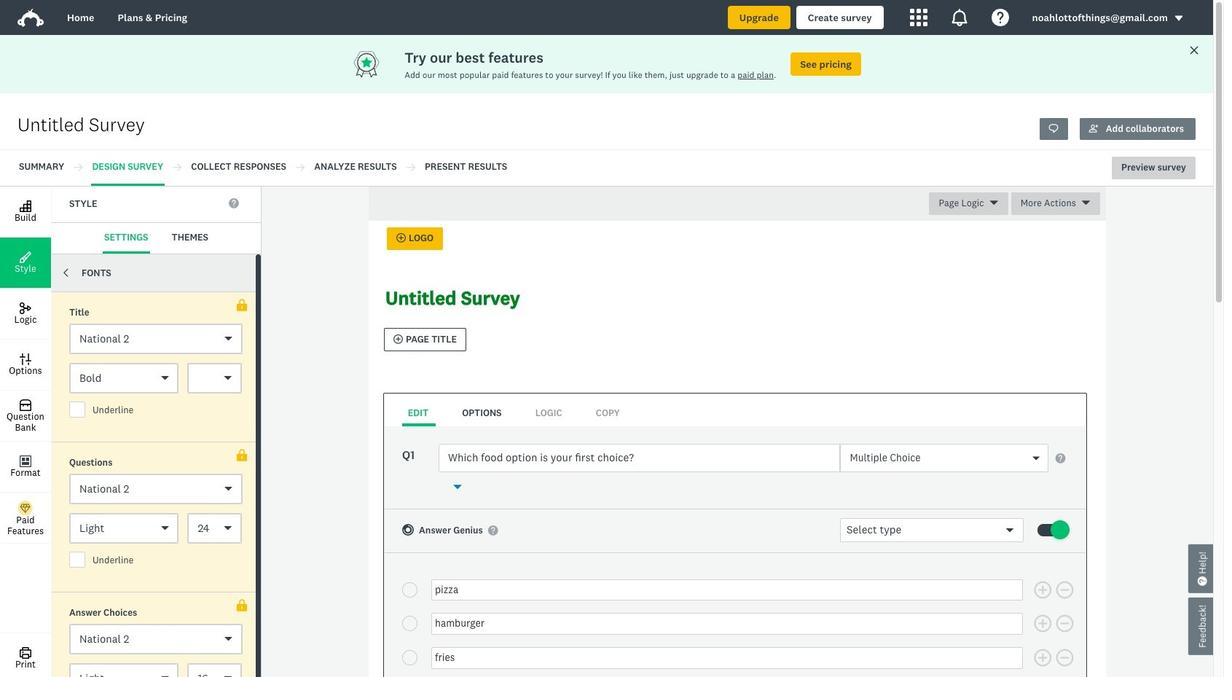 Task type: describe. For each thing, give the bounding box(es) containing it.
rewards image
[[352, 50, 405, 79]]

help icon image
[[992, 9, 1009, 26]]

surveymonkey logo image
[[17, 9, 44, 27]]

2 products icon image from the left
[[951, 9, 969, 26]]



Task type: locate. For each thing, give the bounding box(es) containing it.
1 products icon image from the left
[[910, 9, 928, 26]]

None radio
[[402, 616, 418, 632], [402, 651, 418, 666], [402, 616, 418, 632], [402, 651, 418, 666]]

0 horizontal spatial products icon image
[[910, 9, 928, 26]]

1 horizontal spatial products icon image
[[951, 9, 969, 26]]

None radio
[[402, 582, 418, 597]]

dropdown arrow image
[[1174, 13, 1185, 23]]

products icon image
[[910, 9, 928, 26], [951, 9, 969, 26]]



Task type: vqa. For each thing, say whether or not it's contained in the screenshot.
rewards image
yes



